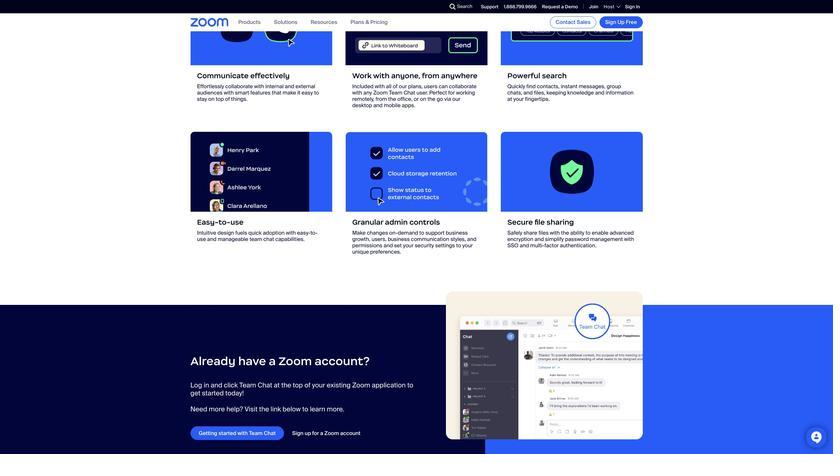 Task type: describe. For each thing, give the bounding box(es) containing it.
at inside log in and click team chat at the top of your existing zoom application to get started today!
[[274, 381, 280, 389]]

click
[[224, 381, 238, 389]]

admin
[[385, 218, 408, 227]]

with inside easy-to-use intuitive design fuels quick adoption with easy-to- use and manageable team chat capabilities.
[[286, 229, 296, 236]]

1 horizontal spatial business
[[446, 229, 468, 236]]

zoom up log in and click team chat at the top of your existing zoom application to get started today!
[[279, 354, 312, 369]]

share
[[524, 229, 538, 236]]

team inside work with anyone, from anywhere included with all of our plans, users can collaborate with any zoom team chat user. perfect for working remotely, from the office, or on the go via our desktop and mobile apps.
[[389, 89, 403, 96]]

more
[[209, 405, 225, 413]]

to inside secure file sharing safely share files with the ability to enable advanced encryption and simplify password management with sso and multi-factor authentication.
[[586, 229, 591, 236]]

fuels
[[236, 229, 247, 236]]

already
[[191, 354, 236, 369]]

settings
[[436, 242, 455, 249]]

external
[[296, 83, 316, 90]]

0 horizontal spatial search image
[[450, 4, 456, 10]]

advanced
[[610, 229, 634, 236]]

sign for sign up for a zoom account
[[293, 430, 304, 437]]

1 horizontal spatial our
[[453, 96, 461, 103]]

for inside sign up for a zoom account link
[[313, 430, 319, 437]]

collaborate inside work with anyone, from anywhere included with all of our plans, users can collaborate with any zoom team chat user. perfect for working remotely, from the office, or on the go via our desktop and mobile apps.
[[450, 83, 477, 90]]

0 vertical spatial to-
[[219, 218, 231, 227]]

top inside log in and click team chat at the top of your existing zoom application to get started today!
[[293, 381, 303, 389]]

in
[[637, 4, 641, 10]]

on-
[[390, 229, 398, 236]]

link
[[271, 405, 281, 413]]

users,
[[372, 236, 387, 243]]

the left link
[[259, 405, 269, 413]]

zoom inside work with anyone, from anywhere included with all of our plans, users can collaborate with any zoom team chat user. perfect for working remotely, from the office, or on the go via our desktop and mobile apps.
[[374, 89, 388, 96]]

encryption
[[508, 236, 534, 243]]

2 vertical spatial chat
[[264, 430, 276, 437]]

your right "settings"
[[463, 242, 473, 249]]

products button
[[239, 19, 261, 26]]

help?
[[227, 405, 243, 413]]

to down controls
[[420, 229, 425, 236]]

simplify
[[546, 236, 564, 243]]

things.
[[231, 96, 248, 103]]

powerful search quickly find contacts, instant messages, group chats, and files, keeping knowledge and information at your fingertips.
[[508, 71, 634, 103]]

request a demo link
[[543, 4, 579, 10]]

intuitive
[[197, 229, 216, 236]]

sales
[[577, 19, 591, 26]]

easy-to-use intuitive design fuels quick adoption with easy-to- use and manageable team chat capabilities.
[[197, 218, 318, 243]]

with down effectively on the top left of the page
[[254, 83, 264, 90]]

up
[[305, 430, 311, 437]]

support
[[481, 4, 499, 10]]

audiences
[[197, 89, 223, 96]]

manageable
[[218, 236, 249, 243]]

need
[[191, 405, 207, 413]]

0 vertical spatial from
[[422, 71, 440, 80]]

1 vertical spatial from
[[376, 96, 387, 103]]

list of contacts image
[[191, 132, 333, 212]]

sign up for a zoom account link
[[284, 426, 369, 440]]

of inside work with anyone, from anywhere included with all of our plans, users can collaborate with any zoom team chat user. perfect for working remotely, from the office, or on the go via our desktop and mobile apps.
[[393, 83, 398, 90]]

features
[[251, 89, 271, 96]]

on inside work with anyone, from anywhere included with all of our plans, users can collaborate with any zoom team chat user. perfect for working remotely, from the office, or on the go via our desktop and mobile apps.
[[420, 96, 427, 103]]

0 vertical spatial our
[[399, 83, 407, 90]]

your inside 'powerful search quickly find contacts, instant messages, group chats, and files, keeping knowledge and information at your fingertips.'
[[514, 96, 524, 103]]

with left all
[[375, 83, 385, 90]]

with left any on the left of the page
[[353, 89, 363, 96]]

at inside 'powerful search quickly find contacts, instant messages, group chats, and files, keeping knowledge and information at your fingertips.'
[[508, 96, 513, 103]]

safely
[[508, 229, 523, 236]]

with right files
[[550, 229, 560, 236]]

with down help?
[[238, 430, 248, 437]]

0 vertical spatial use
[[231, 218, 244, 227]]

0 horizontal spatial a
[[269, 354, 276, 369]]

need more help? visit the link below to learn more.
[[191, 405, 345, 413]]

1.888.799.9666 link
[[504, 4, 537, 10]]

1 horizontal spatial to-
[[311, 229, 318, 236]]

2 vertical spatial team
[[249, 430, 263, 437]]

authentication.
[[561, 242, 597, 249]]

work with anyone, from anywhere included with all of our plans, users can collaborate with any zoom team chat user. perfect for working remotely, from the office, or on the go via our desktop and mobile apps.
[[353, 71, 478, 109]]

contact sales link
[[551, 16, 597, 28]]

controls
[[410, 218, 440, 227]]

the left go
[[428, 96, 436, 103]]

chat inside work with anyone, from anywhere included with all of our plans, users can collaborate with any zoom team chat user. perfect for working remotely, from the office, or on the go via our desktop and mobile apps.
[[404, 89, 416, 96]]

solutions button
[[274, 19, 298, 26]]

collaborate inside communicate effectively effortlessly collaborate with internal and external audiences with smart features that make it easy to stay on top of things.
[[226, 83, 253, 90]]

support
[[426, 229, 445, 236]]

and inside log in and click team chat at the top of your existing zoom application to get started today!
[[211, 381, 222, 389]]

quickly
[[508, 83, 526, 90]]

existing
[[327, 381, 351, 389]]

the left office, on the left top of the page
[[389, 96, 397, 103]]

free
[[626, 19, 638, 26]]

with right management
[[625, 236, 635, 243]]

1.888.799.9666
[[504, 4, 537, 10]]

join link
[[590, 4, 599, 10]]

secure
[[508, 218, 533, 227]]

plans & pricing
[[351, 19, 388, 26]]

granular admin controls image
[[346, 132, 488, 212]]

log
[[191, 381, 202, 389]]

search
[[458, 3, 473, 9]]

to right "settings"
[[457, 242, 462, 249]]

smart
[[235, 89, 249, 96]]

team inside log in and click team chat at the top of your existing zoom application to get started today!
[[240, 381, 256, 389]]

can
[[439, 83, 448, 90]]

find
[[527, 83, 536, 90]]

fingertips.
[[526, 96, 550, 103]]

factor
[[545, 242, 559, 249]]

resources
[[311, 19, 338, 26]]

sign up free link
[[600, 16, 643, 28]]

1 vertical spatial started
[[219, 430, 237, 437]]

2 vertical spatial a
[[321, 430, 324, 437]]

plans,
[[409, 83, 423, 90]]

of inside log in and click team chat at the top of your existing zoom application to get started today!
[[305, 381, 311, 389]]

top inside communicate effectively effortlessly collaborate with internal and external audiences with smart features that make it easy to stay on top of things.
[[216, 96, 224, 103]]

join
[[590, 4, 599, 10]]

zoom logo image
[[191, 18, 229, 27]]

easy
[[302, 89, 313, 96]]

solutions
[[274, 19, 298, 26]]

webcam and telephone icons image
[[191, 0, 333, 65]]

demo
[[566, 4, 579, 10]]

multi-
[[531, 242, 545, 249]]

file
[[535, 218, 545, 227]]

team
[[250, 236, 262, 243]]

chat inside log in and click team chat at the top of your existing zoom application to get started today!
[[258, 381, 273, 389]]

getting
[[199, 430, 217, 437]]

go
[[437, 96, 444, 103]]

shield image
[[501, 132, 643, 212]]

make
[[283, 89, 296, 96]]

and inside easy-to-use intuitive design fuels quick adoption with easy-to- use and manageable team chat capabilities.
[[207, 236, 217, 243]]

effortlessly
[[197, 83, 224, 90]]

instant
[[561, 83, 578, 90]]

to inside log in and click team chat at the top of your existing zoom application to get started today!
[[408, 381, 414, 389]]

to inside communicate effectively effortlessly collaborate with internal and external audiences with smart features that make it easy to stay on top of things.
[[314, 89, 319, 96]]

getting started with team chat
[[199, 430, 276, 437]]



Task type: locate. For each thing, give the bounding box(es) containing it.
account
[[341, 430, 361, 437]]

a left demo on the right top
[[562, 4, 564, 10]]

keeping
[[547, 89, 567, 96]]

today!
[[226, 389, 244, 397]]

1 vertical spatial chat
[[258, 381, 273, 389]]

0 horizontal spatial sign
[[293, 430, 304, 437]]

request a demo
[[543, 4, 579, 10]]

our
[[399, 83, 407, 90], [453, 96, 461, 103]]

the down already have a zoom account?
[[282, 381, 292, 389]]

0 horizontal spatial top
[[216, 96, 224, 103]]

have
[[239, 354, 266, 369]]

learn
[[310, 405, 326, 413]]

business
[[446, 229, 468, 236], [388, 236, 410, 243]]

of left things.
[[225, 96, 230, 103]]

files,
[[535, 89, 546, 96]]

permissions
[[353, 242, 383, 249]]

0 horizontal spatial use
[[197, 236, 206, 243]]

of right all
[[393, 83, 398, 90]]

team up mobile
[[389, 89, 403, 96]]

to- right capabilities.
[[311, 229, 318, 236]]

zoom left account
[[325, 430, 339, 437]]

design
[[218, 229, 234, 236]]

communication
[[411, 236, 450, 243]]

1 collaborate from the left
[[226, 83, 253, 90]]

for right "can"
[[449, 89, 455, 96]]

0 vertical spatial of
[[393, 83, 398, 90]]

from up users
[[422, 71, 440, 80]]

1 vertical spatial of
[[225, 96, 230, 103]]

perfect
[[430, 89, 447, 96]]

your right set
[[403, 242, 414, 249]]

zoom inside log in and click team chat at the top of your existing zoom application to get started today!
[[353, 381, 371, 389]]

2 horizontal spatial a
[[562, 4, 564, 10]]

1 vertical spatial for
[[313, 430, 319, 437]]

started inside log in and click team chat at the top of your existing zoom application to get started today!
[[202, 389, 224, 397]]

at up link
[[274, 381, 280, 389]]

with left the easy-
[[286, 229, 296, 236]]

and left files,
[[524, 89, 533, 96]]

use down easy-
[[197, 236, 206, 243]]

and left mobile
[[374, 102, 383, 109]]

0 vertical spatial chat
[[404, 89, 416, 96]]

1 horizontal spatial from
[[422, 71, 440, 80]]

support link
[[481, 4, 499, 10]]

chat up need more help? visit the link below to learn more.
[[258, 381, 273, 389]]

started up more
[[202, 389, 224, 397]]

top up below at the left
[[293, 381, 303, 389]]

0 horizontal spatial our
[[399, 83, 407, 90]]

capabilities.
[[276, 236, 305, 243]]

at
[[508, 96, 513, 103], [274, 381, 280, 389]]

quick
[[249, 229, 262, 236]]

None search field
[[426, 1, 452, 12]]

0 horizontal spatial to-
[[219, 218, 231, 227]]

team right click
[[240, 381, 256, 389]]

get meetings with team chat built in image
[[446, 292, 643, 439]]

management
[[591, 236, 624, 243]]

get
[[191, 389, 201, 397]]

use
[[231, 218, 244, 227], [197, 236, 206, 243]]

1 horizontal spatial sign
[[606, 19, 617, 26]]

0 vertical spatial sign
[[626, 4, 636, 10]]

0 horizontal spatial business
[[388, 236, 410, 243]]

your left existing
[[312, 381, 325, 389]]

1 vertical spatial to-
[[311, 229, 318, 236]]

0 vertical spatial top
[[216, 96, 224, 103]]

1 horizontal spatial use
[[231, 218, 244, 227]]

0 vertical spatial at
[[508, 96, 513, 103]]

1 vertical spatial our
[[453, 96, 461, 103]]

0 horizontal spatial for
[[313, 430, 319, 437]]

zoom right existing
[[353, 381, 371, 389]]

2 on from the left
[[420, 96, 427, 103]]

chat down need more help? visit the link below to learn more.
[[264, 430, 276, 437]]

sign in link
[[626, 4, 641, 10]]

enable
[[592, 229, 609, 236]]

your inside log in and click team chat at the top of your existing zoom application to get started today!
[[312, 381, 325, 389]]

1 vertical spatial a
[[269, 354, 276, 369]]

working
[[457, 89, 476, 96]]

that
[[272, 89, 282, 96]]

2 horizontal spatial sign
[[626, 4, 636, 10]]

and inside communicate effectively effortlessly collaborate with internal and external audiences with smart features that make it easy to stay on top of things.
[[285, 83, 294, 90]]

below
[[283, 405, 301, 413]]

to right "easy"
[[314, 89, 319, 96]]

user.
[[417, 89, 429, 96]]

information
[[606, 89, 634, 96]]

2 vertical spatial of
[[305, 381, 311, 389]]

with up all
[[374, 71, 390, 80]]

the down sharing
[[562, 229, 570, 236]]

apps.
[[402, 102, 416, 109]]

0 horizontal spatial from
[[376, 96, 387, 103]]

stay
[[197, 96, 207, 103]]

1 horizontal spatial on
[[420, 96, 427, 103]]

up
[[618, 19, 625, 26]]

preferences.
[[371, 248, 402, 255]]

a
[[562, 4, 564, 10], [269, 354, 276, 369], [321, 430, 324, 437]]

messages,
[[579, 83, 606, 90]]

of up learn
[[305, 381, 311, 389]]

already have a zoom account?
[[191, 354, 370, 369]]

and left the 'design'
[[207, 236, 217, 243]]

search image
[[450, 4, 456, 10]]

the inside secure file sharing safely share files with the ability to enable advanced encryption and simplify password management with sso and multi-factor authentication.
[[562, 229, 570, 236]]

it
[[298, 89, 301, 96]]

internal
[[266, 83, 284, 90]]

collaborate
[[226, 83, 253, 90], [450, 83, 477, 90]]

0 horizontal spatial of
[[225, 96, 230, 103]]

a right up
[[321, 430, 324, 437]]

1 horizontal spatial collaborate
[[450, 83, 477, 90]]

granular admin controls make changes on-demand to support business growth, users, business communication styles, and permissions and set your security settings to your unique preferences.
[[353, 218, 477, 255]]

to right application
[[408, 381, 414, 389]]

products
[[239, 19, 261, 26]]

for inside work with anyone, from anywhere included with all of our plans, users can collaborate with any zoom team chat user. perfect for working remotely, from the office, or on the go via our desktop and mobile apps.
[[449, 89, 455, 96]]

1 vertical spatial sign
[[606, 19, 617, 26]]

more.
[[327, 405, 345, 413]]

sign for sign up free
[[606, 19, 617, 26]]

1 horizontal spatial a
[[321, 430, 324, 437]]

1 horizontal spatial of
[[305, 381, 311, 389]]

2 collaborate from the left
[[450, 83, 477, 90]]

on
[[208, 96, 215, 103], [420, 96, 427, 103]]

of inside communicate effectively effortlessly collaborate with internal and external audiences with smart features that make it easy to stay on top of things.
[[225, 96, 230, 103]]

the inside log in and click team chat at the top of your existing zoom application to get started today!
[[282, 381, 292, 389]]

1 horizontal spatial top
[[293, 381, 303, 389]]

on right or
[[420, 96, 427, 103]]

knowledge
[[568, 89, 595, 96]]

and right in
[[211, 381, 222, 389]]

password
[[566, 236, 589, 243]]

account?
[[315, 354, 370, 369]]

0 horizontal spatial at
[[274, 381, 280, 389]]

and
[[285, 83, 294, 90], [524, 89, 533, 96], [596, 89, 605, 96], [374, 102, 383, 109], [207, 236, 217, 243], [468, 236, 477, 243], [535, 236, 544, 243], [384, 242, 393, 249], [520, 242, 530, 249], [211, 381, 222, 389]]

desktop
[[353, 102, 372, 109]]

all
[[386, 83, 392, 90]]

log in and click team chat at the top of your existing zoom application to get started today!
[[191, 381, 414, 397]]

at down quickly
[[508, 96, 513, 103]]

0 vertical spatial started
[[202, 389, 224, 397]]

a right have
[[269, 354, 276, 369]]

files
[[539, 229, 549, 236]]

styles,
[[451, 236, 466, 243]]

business up "settings"
[[446, 229, 468, 236]]

0 vertical spatial for
[[449, 89, 455, 96]]

use up fuels
[[231, 218, 244, 227]]

easy-
[[197, 218, 219, 227]]

business down admin
[[388, 236, 410, 243]]

and right sso
[[520, 242, 530, 249]]

1 horizontal spatial for
[[449, 89, 455, 96]]

collaborate up things.
[[226, 83, 253, 90]]

search
[[543, 71, 567, 80]]

sign for sign in
[[626, 4, 636, 10]]

chat up apps. at the top left of the page
[[404, 89, 416, 96]]

and inside work with anyone, from anywhere included with all of our plans, users can collaborate with any zoom team chat user. perfect for working remotely, from the office, or on the go via our desktop and mobile apps.
[[374, 102, 383, 109]]

started right the getting
[[219, 430, 237, 437]]

and left 'factor'
[[535, 236, 544, 243]]

on inside communicate effectively effortlessly collaborate with internal and external audiences with smart features that make it easy to stay on top of things.
[[208, 96, 215, 103]]

the
[[389, 96, 397, 103], [428, 96, 436, 103], [562, 229, 570, 236], [282, 381, 292, 389], [259, 405, 269, 413]]

included
[[353, 83, 374, 90]]

contact
[[556, 19, 576, 26]]

sign up free
[[606, 19, 638, 26]]

from down all
[[376, 96, 387, 103]]

and left it
[[285, 83, 294, 90]]

top
[[216, 96, 224, 103], [293, 381, 303, 389]]

and left set
[[384, 242, 393, 249]]

2 horizontal spatial of
[[393, 83, 398, 90]]

via
[[445, 96, 452, 103]]

anyone,
[[392, 71, 421, 80]]

chat
[[404, 89, 416, 96], [258, 381, 273, 389], [264, 430, 276, 437]]

for right up
[[313, 430, 319, 437]]

to right ability
[[586, 229, 591, 236]]

0 horizontal spatial collaborate
[[226, 83, 253, 90]]

from
[[422, 71, 440, 80], [376, 96, 387, 103]]

and right the 'styles,'
[[468, 236, 477, 243]]

security
[[415, 242, 434, 249]]

2 vertical spatial sign
[[293, 430, 304, 437]]

1 vertical spatial top
[[293, 381, 303, 389]]

office,
[[398, 96, 413, 103]]

1 horizontal spatial search image
[[501, 0, 643, 65]]

to left learn
[[303, 405, 309, 413]]

on right stay
[[208, 96, 215, 103]]

0 vertical spatial a
[[562, 4, 564, 10]]

any
[[364, 89, 372, 96]]

in
[[204, 381, 209, 389]]

your down quickly
[[514, 96, 524, 103]]

collaborate down anywhere
[[450, 83, 477, 90]]

mobile
[[384, 102, 401, 109]]

communicate
[[197, 71, 249, 80]]

host button
[[604, 4, 620, 10]]

demand
[[398, 229, 419, 236]]

ability
[[571, 229, 585, 236]]

getting started with team chat link
[[191, 426, 284, 440]]

host
[[604, 4, 615, 10]]

top down effortlessly at left top
[[216, 96, 224, 103]]

contact sales
[[556, 19, 591, 26]]

remotely,
[[353, 96, 375, 103]]

users
[[424, 83, 438, 90]]

search image
[[501, 0, 643, 65], [450, 4, 456, 10]]

zoom right any on the left of the page
[[374, 89, 388, 96]]

1 on from the left
[[208, 96, 215, 103]]

request
[[543, 4, 561, 10]]

1 horizontal spatial at
[[508, 96, 513, 103]]

unique
[[353, 248, 369, 255]]

granular
[[353, 218, 384, 227]]

sign inside sign up free link
[[606, 19, 617, 26]]

group
[[607, 83, 622, 90]]

our down anyone, at the top of the page
[[399, 83, 407, 90]]

0 vertical spatial team
[[389, 89, 403, 96]]

and left group
[[596, 89, 605, 96]]

1 vertical spatial team
[[240, 381, 256, 389]]

our right via
[[453, 96, 461, 103]]

to- up the 'design'
[[219, 218, 231, 227]]

share whiteboard link to whiteboard image
[[346, 0, 488, 65]]

1 vertical spatial use
[[197, 236, 206, 243]]

of
[[393, 83, 398, 90], [225, 96, 230, 103], [305, 381, 311, 389]]

0 horizontal spatial on
[[208, 96, 215, 103]]

team down "visit"
[[249, 430, 263, 437]]

adoption
[[263, 229, 285, 236]]

1 vertical spatial at
[[274, 381, 280, 389]]

sign inside sign up for a zoom account link
[[293, 430, 304, 437]]

with left smart
[[224, 89, 234, 96]]



Task type: vqa. For each thing, say whether or not it's contained in the screenshot.
the top Team
yes



